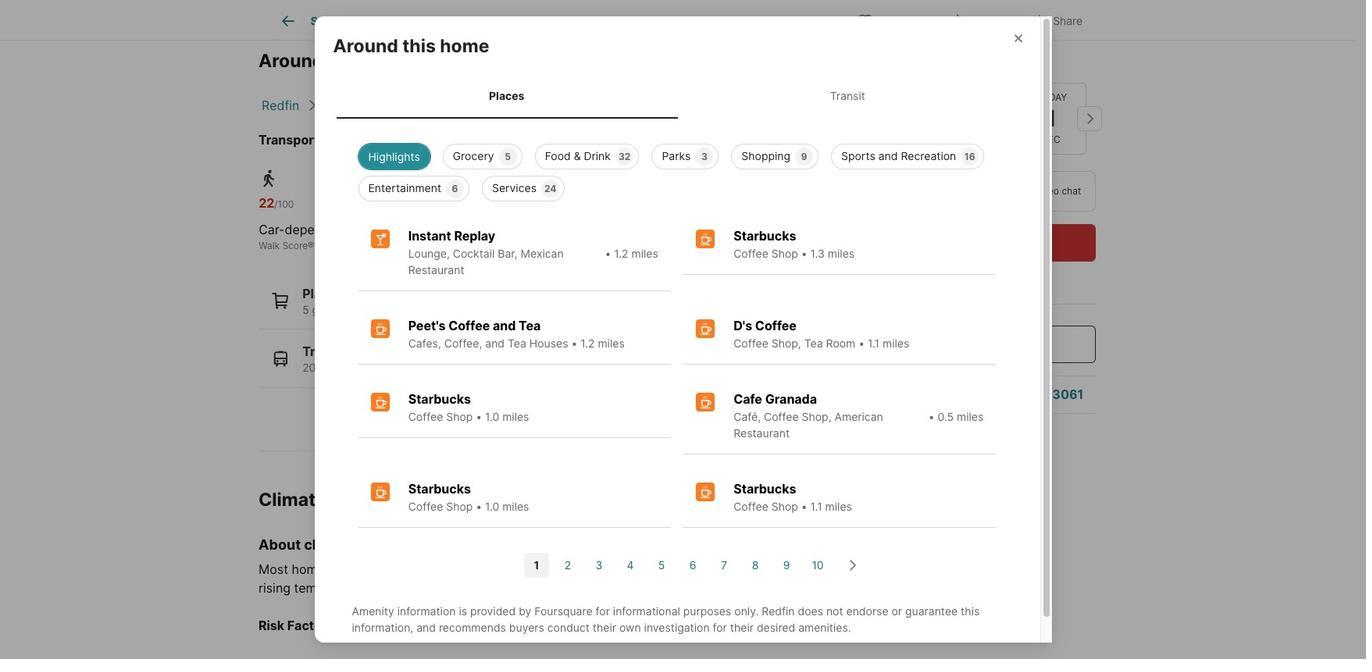 Task type: vqa. For each thing, say whether or not it's contained in the screenshot.


Task type: locate. For each thing, give the bounding box(es) containing it.
0 horizontal spatial by
[[519, 605, 532, 618]]

1.0
[[485, 410, 500, 423], [485, 500, 500, 513]]

around inside dialog
[[333, 35, 398, 57]]

home down "home"
[[440, 35, 490, 57]]

tab list up parks
[[333, 74, 1022, 118]]

transit up 235,
[[303, 344, 345, 360]]

and down the lounge, cocktail bar, mexican restaurant
[[493, 318, 516, 333]]

coffee down cafe granada
[[764, 410, 799, 423]]

0 horizontal spatial /100
[[275, 198, 294, 210]]

sports and recreation
[[842, 149, 957, 162]]

walk
[[259, 240, 280, 251]]

shop,
[[772, 336, 802, 350], [802, 410, 832, 423]]

redfin up the transportation
[[262, 98, 300, 113]]

provided
[[470, 605, 516, 618]]

1 horizontal spatial 6
[[690, 559, 697, 572]]

1 vertical spatial 9
[[784, 559, 790, 572]]

1 horizontal spatial ®
[[449, 240, 455, 251]]

/100 inside 27 /100
[[534, 198, 553, 210]]

miles inside starbucks coffee shop • 1.1 miles
[[826, 500, 852, 513]]

1 vertical spatial 27
[[367, 303, 380, 316]]

home
[[479, 14, 510, 28]]

3 left the 4
[[596, 559, 603, 572]]

transit
[[830, 89, 866, 102], [390, 240, 421, 251], [303, 344, 345, 360]]

places inside places 5 groceries, 27 restaurants, 3 parks
[[303, 286, 343, 301]]

tab list
[[259, 0, 745, 40], [333, 74, 1022, 118]]

0 horizontal spatial 27
[[367, 303, 380, 316]]

6 down grocery
[[452, 183, 458, 194]]

n
[[425, 132, 434, 148]]

0 vertical spatial for
[[596, 605, 610, 618]]

nov up 16
[[964, 134, 984, 145]]

miles inside peet's coffee and tea cafes, coffee, and tea houses • 1.2 miles
[[598, 336, 625, 350]]

shop inside starbucks coffee shop • 1.1 miles
[[772, 500, 799, 513]]

1 score from the left
[[282, 240, 308, 251]]

sports
[[842, 149, 876, 162]]

0 vertical spatial 1
[[1046, 105, 1057, 132]]

1 horizontal spatial their
[[730, 621, 754, 634]]

score
[[282, 240, 308, 251], [423, 240, 449, 251], [540, 240, 565, 251]]

1 vertical spatial 1
[[534, 559, 539, 572]]

restaurant down lounge, on the top left of the page
[[408, 263, 465, 276]]

tea inside "d's coffee coffee shop, tea room • 1.1 miles"
[[805, 336, 823, 350]]

0 vertical spatial transit
[[830, 89, 866, 102]]

to
[[815, 562, 827, 578]]

/100 up car-
[[275, 198, 294, 210]]

0 horizontal spatial 1.2
[[581, 336, 595, 350]]

for down purposes
[[713, 621, 727, 634]]

1 horizontal spatial 1.1
[[868, 336, 880, 350]]

0 horizontal spatial redfin
[[262, 98, 300, 113]]

score down transit
[[423, 240, 449, 251]]

0 horizontal spatial ®
[[308, 240, 314, 251]]

by up buyers
[[519, 605, 532, 618]]

restaurant inside café, coffee shop, american restaurant
[[734, 426, 790, 440]]

0 horizontal spatial for
[[596, 605, 610, 618]]

restaurants,
[[383, 303, 444, 316]]

2 vertical spatial 5
[[659, 559, 665, 572]]

0 horizontal spatial 5
[[303, 303, 309, 316]]

risks
[[331, 489, 373, 511], [358, 536, 392, 553]]

&
[[574, 149, 581, 162]]

• right the "room"
[[859, 336, 865, 350]]

1 horizontal spatial climate
[[671, 14, 712, 28]]

2 horizontal spatial transit
[[830, 89, 866, 102]]

and left 'may'
[[547, 562, 570, 578]]

1 left "2" button
[[534, 559, 539, 572]]

their left own
[[593, 621, 617, 634]]

1 horizontal spatial 9
[[801, 151, 808, 162]]

coffee down 945a
[[408, 410, 443, 423]]

® down transit
[[449, 240, 455, 251]]

0 horizontal spatial 1.1
[[811, 500, 823, 513]]

® for transit
[[449, 240, 455, 251]]

this down search
[[328, 50, 361, 72]]

2 ® from the left
[[449, 240, 455, 251]]

places inside tab
[[489, 89, 525, 102]]

2 their from the left
[[730, 621, 754, 634]]

0 vertical spatial 1.0
[[485, 410, 500, 423]]

cafe granada
[[734, 391, 817, 407]]

® inside car-dependent walk score ®
[[308, 240, 314, 251]]

0 vertical spatial 6
[[452, 183, 458, 194]]

score right walk
[[282, 240, 308, 251]]

informational
[[613, 605, 681, 618]]

1.1 right the "room"
[[868, 336, 880, 350]]

overview
[[389, 14, 438, 28]]

1 vertical spatial 6
[[690, 559, 697, 572]]

0 horizontal spatial score
[[282, 240, 308, 251]]

1 horizontal spatial nov
[[964, 134, 984, 145]]

score inside car-dependent walk score ®
[[282, 240, 308, 251]]

9 right the shopping
[[801, 151, 808, 162]]

and down information
[[417, 621, 436, 634]]

parks
[[458, 303, 486, 316]]

transit inside transit 20, 235, 290, 945, 945a
[[303, 344, 345, 360]]

®
[[308, 240, 314, 251], [449, 240, 455, 251], [565, 240, 571, 251]]

2 horizontal spatial 5
[[659, 559, 665, 572]]

lounge,
[[408, 247, 450, 260]]

restaurant
[[408, 263, 465, 276], [734, 426, 790, 440]]

factor
[[287, 618, 327, 634]]

® for dependent
[[308, 240, 314, 251]]

/100 down 24
[[534, 198, 553, 210]]

transit 20, 235, 290, 945, 945a
[[303, 344, 428, 375]]

1 horizontal spatial for
[[713, 621, 727, 634]]

list box containing grocery
[[346, 137, 1009, 201]]

groceries,
[[312, 303, 364, 316]]

1 horizontal spatial climate
[[696, 562, 739, 578]]

around up redfin link at top
[[259, 50, 324, 72]]

places for places
[[489, 89, 525, 102]]

shop left "1.3"
[[772, 247, 799, 260]]

1 ® from the left
[[308, 240, 314, 251]]

0 vertical spatial starbucks coffee shop • 1.0 miles
[[408, 391, 529, 423]]

5 right 4 button
[[659, 559, 665, 572]]

miles inside "d's coffee coffee shop, tea room • 1.1 miles"
[[883, 336, 910, 350]]

around down search
[[333, 35, 398, 57]]

/100 down entertainment
[[399, 198, 418, 210]]

shop inside starbucks coffee shop • 1.3 miles
[[772, 247, 799, 260]]

list box
[[346, 137, 1009, 201]]

places up groceries,
[[303, 286, 343, 301]]

purposes
[[684, 605, 732, 618]]

1 /100 from the left
[[275, 198, 294, 210]]

miles
[[632, 247, 659, 260], [828, 247, 855, 260], [598, 336, 625, 350], [883, 336, 910, 350], [503, 410, 529, 423], [957, 410, 984, 423], [503, 500, 529, 513], [826, 500, 852, 513]]

0 horizontal spatial climate
[[259, 489, 326, 511]]

0 horizontal spatial 3
[[448, 303, 454, 316]]

home details tab
[[459, 2, 568, 40]]

3 right parks
[[702, 151, 708, 162]]

0.5
[[938, 410, 954, 423]]

1
[[1046, 105, 1057, 132], [534, 559, 539, 572]]

transit left wednesday
[[830, 89, 866, 102]]

/100 for 27
[[534, 198, 553, 210]]

2 starbucks coffee shop • 1.0 miles from the top
[[408, 481, 529, 513]]

1 vertical spatial restaurant
[[734, 426, 790, 440]]

nov up sports and recreation
[[887, 134, 907, 145]]

0 vertical spatial 5
[[505, 151, 511, 162]]

1 horizontal spatial 27
[[518, 195, 534, 211]]

by right 5 button
[[678, 562, 693, 578]]

0 vertical spatial 3
[[702, 151, 708, 162]]

0 horizontal spatial 1
[[534, 559, 539, 572]]

score right bike at the top left of the page
[[540, 240, 565, 251]]

0 horizontal spatial shop,
[[772, 336, 802, 350]]

tea left the "room"
[[805, 336, 823, 350]]

0 vertical spatial restaurant
[[408, 263, 465, 276]]

bar,
[[498, 247, 518, 260]]

coffee left "1.3"
[[734, 247, 769, 260]]

1 horizontal spatial shop,
[[802, 410, 832, 423]]

0 vertical spatial climate
[[304, 536, 355, 553]]

next image
[[1078, 106, 1103, 131]]

0 horizontal spatial 9
[[784, 559, 790, 572]]

3 score from the left
[[540, 240, 565, 251]]

1 horizontal spatial places
[[489, 89, 525, 102]]

1 vertical spatial tab list
[[333, 74, 1022, 118]]

shop, left the "room"
[[772, 336, 802, 350]]

or
[[892, 605, 903, 618]]

• right houses
[[572, 336, 578, 350]]

6 inside button
[[690, 559, 697, 572]]

desired
[[757, 621, 796, 634]]

9 button
[[774, 553, 799, 578]]

shop
[[772, 247, 799, 260], [446, 410, 473, 423], [446, 500, 473, 513], [772, 500, 799, 513]]

6 right 5 button
[[690, 559, 697, 572]]

0 horizontal spatial 6
[[452, 183, 458, 194]]

1 horizontal spatial restaurant
[[734, 426, 790, 440]]

starbucks coffee shop • 1.0 miles down "coffee,"
[[408, 391, 529, 423]]

0 vertical spatial 1.2
[[614, 247, 629, 260]]

coffee inside peet's coffee and tea cafes, coffee, and tea houses • 1.2 miles
[[449, 318, 490, 333]]

1 vertical spatial 1.2
[[581, 336, 595, 350]]

hide
[[975, 14, 999, 27]]

1 vertical spatial shop,
[[802, 410, 832, 423]]

score for minimal
[[423, 240, 449, 251]]

food
[[545, 149, 571, 162]]

climate inside "tab"
[[671, 14, 712, 28]]

3 inside button
[[596, 559, 603, 572]]

share
[[1054, 14, 1083, 27]]

coffee up 8 button
[[734, 500, 769, 513]]

3
[[702, 151, 708, 162], [448, 303, 454, 316], [596, 559, 603, 572]]

friday 1 dec
[[1035, 91, 1068, 145]]

information
[[397, 605, 456, 618]]

9 right '8'
[[784, 559, 790, 572]]

2 horizontal spatial /100
[[534, 198, 553, 210]]

may
[[573, 562, 598, 578]]

1.2 inside peet's coffee and tea cafes, coffee, and tea houses • 1.2 miles
[[581, 336, 595, 350]]

8
[[752, 559, 759, 572]]

0 horizontal spatial nov
[[887, 134, 907, 145]]

• up the natural
[[476, 500, 482, 513]]

12555
[[384, 132, 422, 148]]

schools tab
[[568, 2, 650, 40]]

3 button
[[587, 553, 612, 578]]

coffee down d's
[[734, 336, 769, 350]]

climate
[[671, 14, 712, 28], [259, 489, 326, 511]]

/100 inside 22 /100
[[275, 198, 294, 210]]

27 right groceries,
[[367, 303, 380, 316]]

0 vertical spatial tab list
[[259, 0, 745, 40]]

/100 inside 0 /100
[[399, 198, 418, 210]]

0 vertical spatial places
[[489, 89, 525, 102]]

1 vertical spatial redfin
[[762, 605, 795, 618]]

places up #203
[[489, 89, 525, 102]]

option
[[852, 171, 966, 212]]

1.1 inside "d's coffee coffee shop, tea room • 1.1 miles"
[[868, 336, 880, 350]]

2 nov from the left
[[964, 134, 984, 145]]

starbucks coffee shop • 1.1 miles
[[734, 481, 852, 513]]

0 horizontal spatial transit
[[303, 344, 345, 360]]

2 vertical spatial transit
[[303, 344, 345, 360]]

1 vertical spatial 5
[[303, 303, 309, 316]]

tab list containing search
[[259, 0, 745, 40]]

® down the dependent
[[308, 240, 314, 251]]

1 nov from the left
[[887, 134, 907, 145]]

around this home down overview
[[333, 35, 490, 57]]

1 horizontal spatial home
[[440, 35, 490, 57]]

tab list up places tab
[[259, 0, 745, 40]]

climate inside most homes have some risk of natural disasters, and may be impacted by climate change due to rising temperatures and sea levels.
[[696, 562, 739, 578]]

risks up about climate risks
[[331, 489, 373, 511]]

5
[[505, 151, 511, 162], [303, 303, 309, 316], [659, 559, 665, 572]]

1.1 up 10 button
[[811, 500, 823, 513]]

0 horizontal spatial their
[[593, 621, 617, 634]]

information,
[[352, 621, 414, 634]]

0 vertical spatial 1.1
[[868, 336, 880, 350]]

places tab
[[336, 77, 678, 115]]

starbucks coffee shop • 1.0 miles up the natural
[[408, 481, 529, 513]]

• inside starbucks coffee shop • 1.1 miles
[[802, 500, 808, 513]]

transit down minimal
[[390, 240, 421, 251]]

1.3
[[811, 247, 825, 260]]

2 horizontal spatial this
[[961, 605, 980, 618]]

0 horizontal spatial places
[[303, 286, 343, 301]]

0 vertical spatial climate
[[671, 14, 712, 28]]

climate up homes
[[304, 536, 355, 553]]

0 horizontal spatial climate
[[304, 536, 355, 553]]

bike score ®
[[518, 240, 571, 251]]

hide button
[[940, 4, 1012, 36]]

restaurant for instant
[[408, 263, 465, 276]]

® right 'mexican'
[[565, 240, 571, 251]]

1 vertical spatial 1.0
[[485, 500, 500, 513]]

27 down services 24
[[518, 195, 534, 211]]

home down 'overview' tab at top left
[[366, 50, 415, 72]]

lounge, cocktail bar, mexican restaurant
[[408, 247, 564, 276]]

coffee up of
[[408, 500, 443, 513]]

conduct
[[548, 621, 590, 634]]

3 left parks on the left
[[448, 303, 454, 316]]

rancho bernardo
[[490, 98, 592, 113]]

restaurant inside the lounge, cocktail bar, mexican restaurant
[[408, 263, 465, 276]]

this down overview
[[403, 35, 436, 57]]

climate for climate risks
[[259, 489, 326, 511]]

1 horizontal spatial redfin
[[762, 605, 795, 618]]

2 /100 from the left
[[399, 198, 418, 210]]

6
[[452, 183, 458, 194], [690, 559, 697, 572]]

1.2 right houses
[[581, 336, 595, 350]]

0 vertical spatial redfin
[[262, 98, 300, 113]]

1 vertical spatial places
[[303, 286, 343, 301]]

food & drink 32
[[545, 149, 631, 162]]

0 vertical spatial by
[[678, 562, 693, 578]]

1 horizontal spatial 1
[[1046, 105, 1057, 132]]

starbucks inside starbucks coffee shop • 1.1 miles
[[734, 481, 797, 497]]

1 vertical spatial climate
[[696, 562, 739, 578]]

and right "sports"
[[879, 149, 898, 162]]

peet's coffee and tea cafes, coffee, and tea houses • 1.2 miles
[[408, 318, 625, 350]]

945a
[[400, 361, 428, 375]]

1 horizontal spatial transit
[[390, 240, 421, 251]]

1 vertical spatial by
[[519, 605, 532, 618]]

around
[[333, 35, 398, 57], [259, 50, 324, 72]]

1 vertical spatial starbucks coffee shop • 1.0 miles
[[408, 481, 529, 513]]

score inside minimal transit transit score ®
[[423, 240, 449, 251]]

9
[[801, 151, 808, 162], [784, 559, 790, 572]]

transit inside tab
[[830, 89, 866, 102]]

1 starbucks coffee shop • 1.0 miles from the top
[[408, 391, 529, 423]]

0 vertical spatial shop,
[[772, 336, 802, 350]]

1 horizontal spatial by
[[678, 562, 693, 578]]

5 inside button
[[659, 559, 665, 572]]

® inside minimal transit transit score ®
[[449, 240, 455, 251]]

2 horizontal spatial 3
[[702, 151, 708, 162]]

1 horizontal spatial 1.2
[[614, 247, 629, 260]]

1 vertical spatial climate
[[259, 489, 326, 511]]

only.
[[735, 605, 759, 618]]

climate left 8 button
[[696, 562, 739, 578]]

transportation near 12555 n oaks dr #203
[[259, 132, 521, 148]]

• left "1.3"
[[802, 247, 808, 260]]

nov
[[887, 134, 907, 145], [964, 134, 984, 145]]

around this home
[[333, 35, 490, 57], [259, 50, 415, 72]]

shop, down granada
[[802, 410, 832, 423]]

this right guarantee
[[961, 605, 980, 618]]

1 horizontal spatial score
[[423, 240, 449, 251]]

risk
[[402, 562, 423, 578]]

5 inside places 5 groceries, 27 restaurants, 3 parks
[[303, 303, 309, 316]]

• inside starbucks coffee shop • 1.3 miles
[[802, 247, 808, 260]]

most homes have some risk of natural disasters, and may be impacted by climate change due to rising temperatures and sea levels.
[[259, 562, 827, 596]]

restaurant down the café,
[[734, 426, 790, 440]]

2 score from the left
[[423, 240, 449, 251]]

services 24
[[492, 181, 557, 194]]

0 horizontal spatial restaurant
[[408, 263, 465, 276]]

1.2 right bike score ®
[[614, 247, 629, 260]]

tour via video chat list box
[[852, 171, 1096, 212]]

0
[[390, 195, 399, 211]]

1 1.0 from the top
[[485, 410, 500, 423]]

2 horizontal spatial ®
[[565, 240, 571, 251]]

9 inside button
[[784, 559, 790, 572]]

redfin up "desired"
[[762, 605, 795, 618]]

risks up some
[[358, 536, 392, 553]]

and inside amenity information is provided by foursquare for informational purposes only. redfin does not endorse or guarantee this information, and recommends buyers conduct their own investigation for their desired amenities.
[[417, 621, 436, 634]]

1 vertical spatial risks
[[358, 536, 392, 553]]

does
[[798, 605, 824, 618]]

1 vertical spatial 3
[[448, 303, 454, 316]]

Nov button
[[939, 83, 1010, 155]]

bike
[[518, 240, 537, 251]]

3 /100 from the left
[[534, 198, 553, 210]]

around this home inside around this home element
[[333, 35, 490, 57]]

starbucks coffee shop • 1.0 miles
[[408, 391, 529, 423], [408, 481, 529, 513]]

1 horizontal spatial 3
[[596, 559, 603, 572]]

1 horizontal spatial around
[[333, 35, 398, 57]]

5 left groceries,
[[303, 303, 309, 316]]

houses
[[530, 336, 569, 350]]

22
[[259, 195, 275, 211]]

2 vertical spatial 3
[[596, 559, 603, 572]]

None button
[[861, 82, 932, 156], [1016, 83, 1087, 155], [861, 82, 932, 156], [1016, 83, 1087, 155]]

shop up 9 button
[[772, 500, 799, 513]]

5 down #203
[[505, 151, 511, 162]]

some
[[367, 562, 399, 578]]

restaurant for cafe
[[734, 426, 790, 440]]

coffee down parks on the left
[[449, 318, 490, 333]]

2 horizontal spatial score
[[540, 240, 565, 251]]

for
[[596, 605, 610, 618], [713, 621, 727, 634]]

tab list containing places
[[333, 74, 1022, 118]]

1 vertical spatial 1.1
[[811, 500, 823, 513]]

their down only.
[[730, 621, 754, 634]]

1 down friday
[[1046, 105, 1057, 132]]

#203
[[488, 132, 521, 148]]

for right foursquare
[[596, 605, 610, 618]]

• up 10 button
[[802, 500, 808, 513]]



Task type: describe. For each thing, give the bounding box(es) containing it.
rising
[[259, 581, 291, 596]]

0 vertical spatial 9
[[801, 151, 808, 162]]

this inside amenity information is provided by foursquare for informational purposes only. redfin does not endorse or guarantee this information, and recommends buyers conduct their own investigation for their desired amenities.
[[961, 605, 980, 618]]

around this home element
[[333, 16, 508, 58]]

1 vertical spatial for
[[713, 621, 727, 634]]

290,
[[348, 361, 371, 375]]

be
[[601, 562, 616, 578]]

it's free, cancel anytime
[[852, 269, 957, 281]]

by inside most homes have some risk of natural disasters, and may be impacted by climate change due to rising temperatures and sea levels.
[[678, 562, 693, 578]]

transit tab
[[678, 77, 1019, 115]]

schools
[[589, 14, 630, 28]]

risk
[[259, 618, 285, 634]]

rancho bernardo link
[[490, 98, 592, 113]]

starbucks inside starbucks coffee shop • 1.3 miles
[[734, 228, 797, 243]]

café,
[[734, 410, 761, 423]]

risk factor
[[259, 618, 327, 634]]

3 ® from the left
[[565, 240, 571, 251]]

cafes,
[[408, 336, 441, 350]]

/100 for 0
[[399, 198, 418, 210]]

cancel
[[890, 269, 919, 281]]

transit for transit
[[830, 89, 866, 102]]

car-
[[259, 222, 285, 237]]

4 button
[[618, 553, 643, 578]]

parks
[[662, 149, 691, 162]]

0 horizontal spatial this
[[328, 50, 361, 72]]

california
[[325, 98, 380, 113]]

• right bike score ®
[[605, 247, 611, 260]]

coffee inside starbucks coffee shop • 1.3 miles
[[734, 247, 769, 260]]

d's coffee coffee shop, tea room • 1.1 miles
[[734, 318, 910, 350]]

dr
[[471, 132, 485, 148]]

tab list inside around this home dialog
[[333, 74, 1022, 118]]

22 /100
[[259, 195, 294, 211]]

home details
[[479, 14, 547, 28]]

share button
[[1018, 4, 1096, 36]]

7
[[721, 559, 727, 572]]

coffee inside starbucks coffee shop • 1.1 miles
[[734, 500, 769, 513]]

video
[[1035, 185, 1060, 197]]

• 1.2 miles
[[605, 247, 659, 260]]

room
[[826, 336, 856, 350]]

levels.
[[427, 581, 464, 596]]

amenity information is provided by foursquare for informational purposes only. redfin does not endorse or guarantee this information, and recommends buyers conduct their own investigation for their desired amenities.
[[352, 605, 980, 634]]

4
[[627, 559, 634, 572]]

shop up the natural
[[446, 500, 473, 513]]

5 button
[[649, 553, 674, 578]]

highlights
[[368, 150, 420, 163]]

endorse
[[847, 605, 889, 618]]

coffee right d's
[[756, 318, 797, 333]]

1 inside button
[[534, 559, 539, 572]]

• down "coffee,"
[[476, 410, 482, 423]]

tour via video chat
[[998, 185, 1082, 197]]

favorite button
[[844, 4, 934, 36]]

by inside amenity information is provided by foursquare for informational purposes only. redfin does not endorse or guarantee this information, and recommends buyers conduct their own investigation for their desired amenities.
[[519, 605, 532, 618]]

list box inside around this home dialog
[[346, 137, 1009, 201]]

1.1 inside starbucks coffee shop • 1.1 miles
[[811, 500, 823, 513]]

and inside list box
[[879, 149, 898, 162]]

score for car-
[[282, 240, 308, 251]]

entertainment
[[368, 181, 442, 194]]

buyers
[[509, 621, 545, 634]]

6 inside list box
[[452, 183, 458, 194]]

1 their from the left
[[593, 621, 617, 634]]

anytime
[[922, 269, 957, 281]]

home inside dialog
[[440, 35, 490, 57]]

drink
[[584, 149, 611, 162]]

shop, inside café, coffee shop, american restaurant
[[802, 410, 832, 423]]

cocktail
[[453, 247, 495, 260]]

around this home down search
[[259, 50, 415, 72]]

shop down "coffee,"
[[446, 410, 473, 423]]

granada
[[766, 391, 817, 407]]

recreation
[[901, 149, 957, 162]]

miles inside starbucks coffee shop • 1.3 miles
[[828, 247, 855, 260]]

details
[[513, 14, 547, 28]]

friday
[[1035, 91, 1068, 103]]

coffee inside café, coffee shop, american restaurant
[[764, 410, 799, 423]]

10 button
[[806, 553, 831, 578]]

20,
[[303, 361, 319, 375]]

0 horizontal spatial around
[[259, 50, 324, 72]]

redfin inside amenity information is provided by foursquare for informational purposes only. redfin does not endorse or guarantee this information, and recommends buyers conduct their own investigation for their desired amenities.
[[762, 605, 795, 618]]

1 horizontal spatial 5
[[505, 151, 511, 162]]

of
[[427, 562, 439, 578]]

7 button
[[712, 553, 737, 578]]

climate tab
[[650, 2, 733, 40]]

2 1.0 from the top
[[485, 500, 500, 513]]

shopping
[[742, 149, 791, 162]]

transit inside minimal transit transit score ®
[[390, 240, 421, 251]]

0 horizontal spatial home
[[366, 50, 415, 72]]

8 button
[[743, 553, 768, 578]]

and right "coffee,"
[[485, 336, 505, 350]]

• left 0.5
[[929, 410, 935, 423]]

0 vertical spatial risks
[[331, 489, 373, 511]]

change
[[742, 562, 786, 578]]

and down some
[[377, 581, 399, 596]]

mexican
[[521, 247, 564, 260]]

amenity
[[352, 605, 394, 618]]

/100 for 22
[[275, 198, 294, 210]]

café, coffee shop, american restaurant
[[734, 410, 884, 440]]

16
[[965, 151, 976, 162]]

(858)
[[987, 387, 1022, 403]]

• inside peet's coffee and tea cafes, coffee, and tea houses • 1.2 miles
[[572, 336, 578, 350]]

climate for climate
[[671, 14, 712, 28]]

sea
[[403, 581, 424, 596]]

0 vertical spatial 27
[[518, 195, 534, 211]]

1 inside friday 1 dec
[[1046, 105, 1057, 132]]

381-
[[1024, 387, 1053, 403]]

free,
[[867, 269, 888, 281]]

• inside "d's coffee coffee shop, tea room • 1.1 miles"
[[859, 336, 865, 350]]

27 inside places 5 groceries, 27 restaurants, 3 parks
[[367, 303, 380, 316]]

tea up houses
[[519, 318, 541, 333]]

favorite
[[880, 14, 921, 27]]

around this home dialog
[[315, 16, 1052, 660]]

minimal
[[390, 222, 436, 237]]

natural
[[442, 562, 483, 578]]

places for places 5 groceries, 27 restaurants, 3 parks
[[303, 286, 343, 301]]

homes
[[292, 562, 331, 578]]

wednesday
[[868, 91, 926, 103]]

6 button
[[681, 553, 706, 578]]

tea left houses
[[508, 336, 527, 350]]

recommends
[[439, 621, 506, 634]]

1 horizontal spatial this
[[403, 35, 436, 57]]

3 inside places 5 groceries, 27 restaurants, 3 parks
[[448, 303, 454, 316]]

rancho
[[490, 98, 535, 113]]

235,
[[322, 361, 345, 375]]

transit for transit 20, 235, 290, 945, 945a
[[303, 344, 345, 360]]

near
[[353, 132, 381, 148]]

about climate risks
[[259, 536, 392, 553]]

overview tab
[[369, 2, 459, 40]]

dependent
[[285, 222, 349, 237]]

search link
[[279, 12, 348, 30]]

most
[[259, 562, 288, 578]]

starbucks coffee shop • 1.3 miles
[[734, 228, 855, 260]]

transportation
[[259, 132, 350, 148]]

shop, inside "d's coffee coffee shop, tea room • 1.1 miles"
[[772, 336, 802, 350]]

nov inside button
[[964, 134, 984, 145]]



